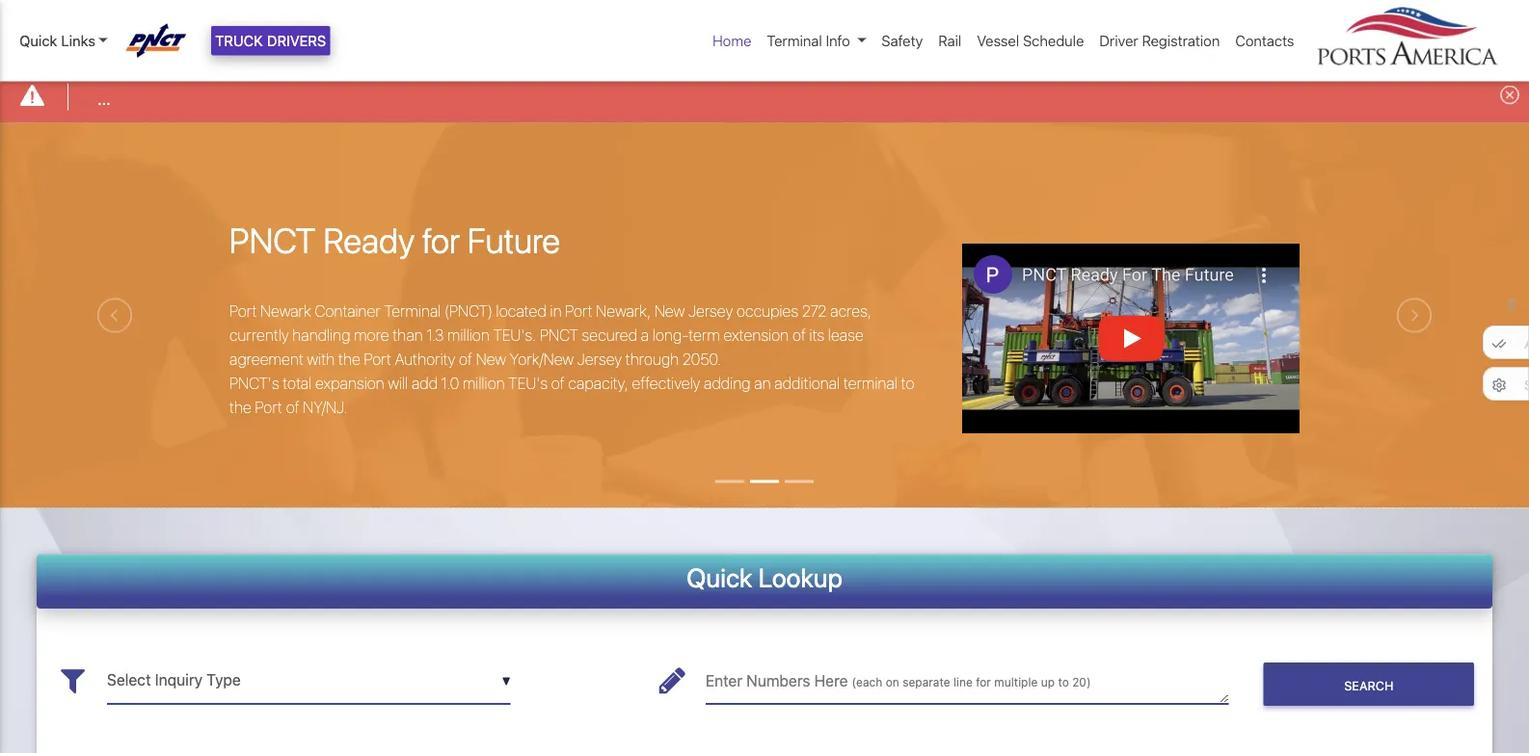 Task type: describe. For each thing, give the bounding box(es) containing it.
rail link
[[931, 22, 969, 59]]

1 vertical spatial jersey
[[577, 351, 622, 369]]

1.0
[[441, 375, 459, 393]]

multiple
[[994, 676, 1038, 690]]

quick links
[[19, 32, 95, 49]]

port up currently
[[229, 302, 257, 321]]

long-
[[652, 326, 689, 345]]

separate
[[903, 676, 950, 690]]

container
[[315, 302, 381, 321]]

1 vertical spatial the
[[229, 399, 252, 417]]

through
[[625, 351, 679, 369]]

lookup
[[758, 563, 843, 594]]

... link
[[98, 87, 110, 110]]

capacity,
[[568, 375, 628, 393]]

ready
[[323, 219, 415, 260]]

vessel schedule
[[977, 32, 1084, 49]]

in
[[550, 302, 562, 321]]

terminal
[[843, 375, 897, 393]]

1 vertical spatial new
[[476, 351, 506, 369]]

0 vertical spatial pnct
[[229, 219, 316, 260]]

... alert
[[0, 71, 1529, 123]]

home
[[712, 32, 751, 49]]

to inside port newark container terminal (pnct) located in port newark, new jersey occupies 272 acres, currently handling more than 1.3 million teu's.                                 pnct secured a long-term extension of its lease agreement with the port authority of new york/new jersey through 2050. pnct's total expansion will add 1.0 million teu's of capacity,                                 effectively adding an additional terminal to the port of ny/nj.
[[901, 375, 914, 393]]

truck drivers
[[215, 32, 326, 49]]

0 vertical spatial the
[[338, 351, 360, 369]]

close image
[[1500, 85, 1519, 104]]

quick links link
[[19, 30, 108, 52]]

...
[[98, 90, 110, 108]]

lease
[[828, 326, 864, 345]]

info
[[826, 32, 850, 49]]

port right in
[[565, 302, 593, 321]]

home link
[[705, 22, 759, 59]]

0 vertical spatial million
[[447, 326, 490, 345]]

1.3
[[426, 326, 444, 345]]

links
[[61, 32, 95, 49]]

on
[[886, 676, 899, 690]]

enter
[[706, 673, 742, 691]]

teu's
[[508, 375, 548, 393]]

adding
[[704, 375, 751, 393]]

pnct ready for future
[[229, 219, 560, 260]]

safety link
[[874, 22, 931, 59]]

quick lookup
[[686, 563, 843, 594]]

pnct ready for future image
[[0, 123, 1529, 617]]

20)
[[1072, 676, 1091, 690]]

here
[[814, 673, 848, 691]]

rail
[[938, 32, 962, 49]]

newark
[[260, 302, 311, 321]]

add
[[412, 375, 438, 393]]

2050.
[[682, 351, 721, 369]]

safety
[[882, 32, 923, 49]]

to inside enter numbers here (each on separate line for multiple up to 20)
[[1058, 676, 1069, 690]]

ny/nj.
[[303, 399, 348, 417]]

than
[[393, 326, 423, 345]]

driver registration
[[1099, 32, 1220, 49]]

for inside enter numbers here (each on separate line for multiple up to 20)
[[976, 676, 991, 690]]

registration
[[1142, 32, 1220, 49]]

pnct inside port newark container terminal (pnct) located in port newark, new jersey occupies 272 acres, currently handling more than 1.3 million teu's.                                 pnct secured a long-term extension of its lease agreement with the port authority of new york/new jersey through 2050. pnct's total expansion will add 1.0 million teu's of capacity,                                 effectively adding an additional terminal to the port of ny/nj.
[[540, 326, 578, 345]]

additional
[[774, 375, 840, 393]]

quick for quick lookup
[[686, 563, 753, 594]]

total
[[283, 375, 312, 393]]

up
[[1041, 676, 1055, 690]]

truck
[[215, 32, 263, 49]]



Task type: locate. For each thing, give the bounding box(es) containing it.
port down 'pnct's'
[[255, 399, 282, 417]]

0 vertical spatial quick
[[19, 32, 57, 49]]

port newark container terminal (pnct) located in port newark, new jersey occupies 272 acres, currently handling more than 1.3 million teu's.                                 pnct secured a long-term extension of its lease agreement with the port authority of new york/new jersey through 2050. pnct's total expansion will add 1.0 million teu's of capacity,                                 effectively adding an additional terminal to the port of ny/nj.
[[229, 302, 914, 417]]

0 vertical spatial terminal
[[767, 32, 822, 49]]

0 vertical spatial for
[[422, 219, 460, 260]]

1 horizontal spatial the
[[338, 351, 360, 369]]

quick for quick links
[[19, 32, 57, 49]]

new down teu's.
[[476, 351, 506, 369]]

expansion
[[315, 375, 384, 393]]

currently
[[229, 326, 289, 345]]

numbers
[[746, 673, 810, 691]]

a
[[641, 326, 649, 345]]

schedule
[[1023, 32, 1084, 49]]

to
[[901, 375, 914, 393], [1058, 676, 1069, 690]]

0 horizontal spatial pnct
[[229, 219, 316, 260]]

more
[[354, 326, 389, 345]]

of up 1.0
[[459, 351, 472, 369]]

handling
[[292, 326, 350, 345]]

1 vertical spatial for
[[976, 676, 991, 690]]

secured
[[582, 326, 637, 345]]

newark,
[[596, 302, 651, 321]]

of
[[792, 326, 806, 345], [459, 351, 472, 369], [551, 375, 565, 393], [286, 399, 299, 417]]

teu's.
[[493, 326, 536, 345]]

million right 1.0
[[463, 375, 505, 393]]

jersey up capacity,
[[577, 351, 622, 369]]

quick
[[19, 32, 57, 49], [686, 563, 753, 594]]

of left the its
[[792, 326, 806, 345]]

for right ready on the left top
[[422, 219, 460, 260]]

0 horizontal spatial new
[[476, 351, 506, 369]]

0 horizontal spatial jersey
[[577, 351, 622, 369]]

1 horizontal spatial to
[[1058, 676, 1069, 690]]

1 vertical spatial million
[[463, 375, 505, 393]]

0 horizontal spatial the
[[229, 399, 252, 417]]

pnct's
[[229, 375, 279, 393]]

enter numbers here (each on separate line for multiple up to 20)
[[706, 673, 1091, 691]]

the down 'pnct's'
[[229, 399, 252, 417]]

extension
[[723, 326, 789, 345]]

pnct
[[229, 219, 316, 260], [540, 326, 578, 345]]

0 horizontal spatial quick
[[19, 32, 57, 49]]

the up expansion
[[338, 351, 360, 369]]

272
[[802, 302, 827, 321]]

truck drivers link
[[211, 26, 330, 55]]

1 vertical spatial terminal
[[384, 302, 441, 321]]

contacts
[[1235, 32, 1294, 49]]

million down (pnct)
[[447, 326, 490, 345]]

quick left the lookup
[[686, 563, 753, 594]]

terminal info
[[767, 32, 850, 49]]

search
[[1344, 679, 1393, 693]]

quick left 'links'
[[19, 32, 57, 49]]

line
[[953, 676, 973, 690]]

port
[[229, 302, 257, 321], [565, 302, 593, 321], [364, 351, 391, 369], [255, 399, 282, 417]]

search button
[[1264, 664, 1474, 707]]

1 horizontal spatial jersey
[[688, 302, 733, 321]]

located
[[496, 302, 547, 321]]

occupies
[[736, 302, 798, 321]]

1 vertical spatial pnct
[[540, 326, 578, 345]]

0 vertical spatial new
[[654, 302, 685, 321]]

drivers
[[267, 32, 326, 49]]

0 vertical spatial to
[[901, 375, 914, 393]]

million
[[447, 326, 490, 345], [463, 375, 505, 393]]

terminal inside port newark container terminal (pnct) located in port newark, new jersey occupies 272 acres, currently handling more than 1.3 million teu's.                                 pnct secured a long-term extension of its lease agreement with the port authority of new york/new jersey through 2050. pnct's total expansion will add 1.0 million teu's of capacity,                                 effectively adding an additional terminal to the port of ny/nj.
[[384, 302, 441, 321]]

0 horizontal spatial for
[[422, 219, 460, 260]]

of down york/new
[[551, 375, 565, 393]]

▼
[[502, 675, 511, 689]]

acres,
[[830, 302, 872, 321]]

for right line at bottom
[[976, 676, 991, 690]]

driver registration link
[[1092, 22, 1228, 59]]

terminal info link
[[759, 22, 874, 59]]

1 horizontal spatial new
[[654, 302, 685, 321]]

pnct up newark
[[229, 219, 316, 260]]

effectively
[[632, 375, 700, 393]]

will
[[388, 375, 408, 393]]

driver
[[1099, 32, 1138, 49]]

terminal up than
[[384, 302, 441, 321]]

authority
[[395, 351, 455, 369]]

for
[[422, 219, 460, 260], [976, 676, 991, 690]]

new
[[654, 302, 685, 321], [476, 351, 506, 369]]

0 horizontal spatial to
[[901, 375, 914, 393]]

1 horizontal spatial quick
[[686, 563, 753, 594]]

to right up
[[1058, 676, 1069, 690]]

0 horizontal spatial terminal
[[384, 302, 441, 321]]

the
[[338, 351, 360, 369], [229, 399, 252, 417]]

vessel
[[977, 32, 1019, 49]]

agreement
[[229, 351, 304, 369]]

0 vertical spatial jersey
[[688, 302, 733, 321]]

(each
[[852, 676, 882, 690]]

1 vertical spatial quick
[[686, 563, 753, 594]]

1 horizontal spatial terminal
[[767, 32, 822, 49]]

contacts link
[[1228, 22, 1302, 59]]

future
[[467, 219, 560, 260]]

new up long-
[[654, 302, 685, 321]]

of down total
[[286, 399, 299, 417]]

1 vertical spatial to
[[1058, 676, 1069, 690]]

jersey up term
[[688, 302, 733, 321]]

vessel schedule link
[[969, 22, 1092, 59]]

york/new
[[510, 351, 574, 369]]

jersey
[[688, 302, 733, 321], [577, 351, 622, 369]]

port down more
[[364, 351, 391, 369]]

terminal
[[767, 32, 822, 49], [384, 302, 441, 321]]

(pnct)
[[444, 302, 493, 321]]

None text field
[[107, 658, 511, 705], [706, 658, 1229, 705], [107, 658, 511, 705], [706, 658, 1229, 705]]

to right terminal
[[901, 375, 914, 393]]

terminal left info
[[767, 32, 822, 49]]

1 horizontal spatial pnct
[[540, 326, 578, 345]]

term
[[689, 326, 720, 345]]

with
[[307, 351, 335, 369]]

its
[[809, 326, 824, 345]]

an
[[754, 375, 771, 393]]

1 horizontal spatial for
[[976, 676, 991, 690]]

pnct down in
[[540, 326, 578, 345]]



Task type: vqa. For each thing, say whether or not it's contained in the screenshot.
the DHS on the bottom right of the page
no



